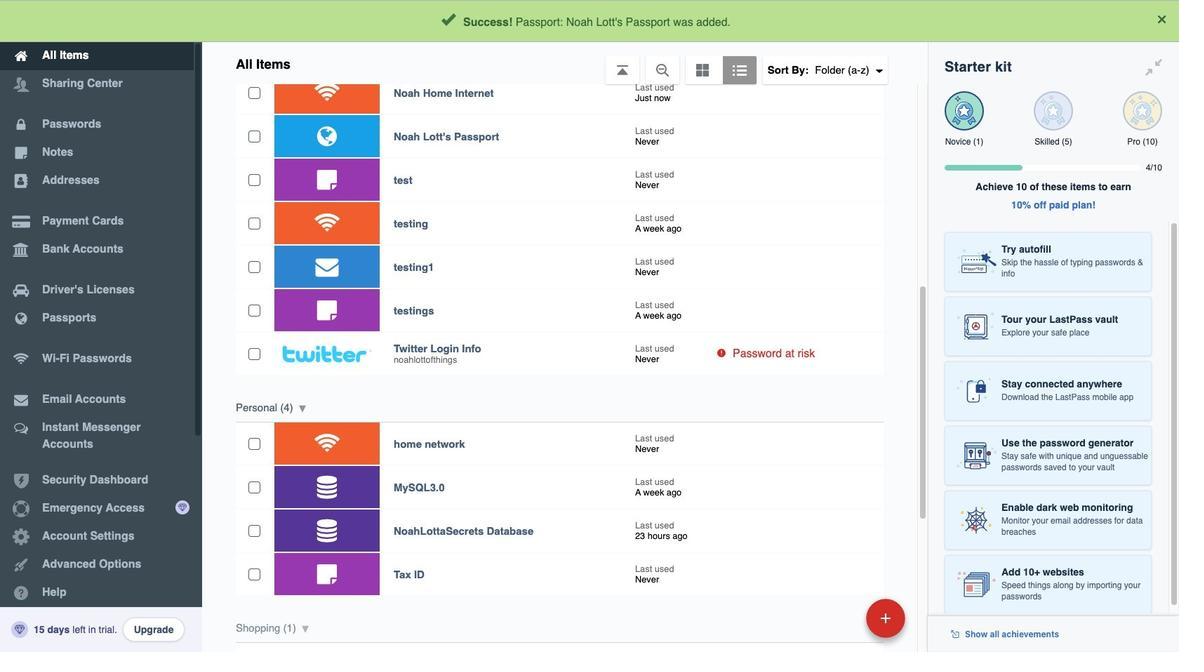 Task type: describe. For each thing, give the bounding box(es) containing it.
main navigation navigation
[[0, 0, 202, 652]]

new item navigation
[[770, 595, 914, 652]]

vault options navigation
[[202, 42, 928, 84]]

Search search field
[[338, 6, 899, 37]]

search my vault text field
[[338, 6, 899, 37]]



Task type: vqa. For each thing, say whether or not it's contained in the screenshot.
"main navigation" "NAVIGATION"
yes



Task type: locate. For each thing, give the bounding box(es) containing it.
new item element
[[770, 598, 910, 638]]

alert
[[0, 0, 1179, 42]]



